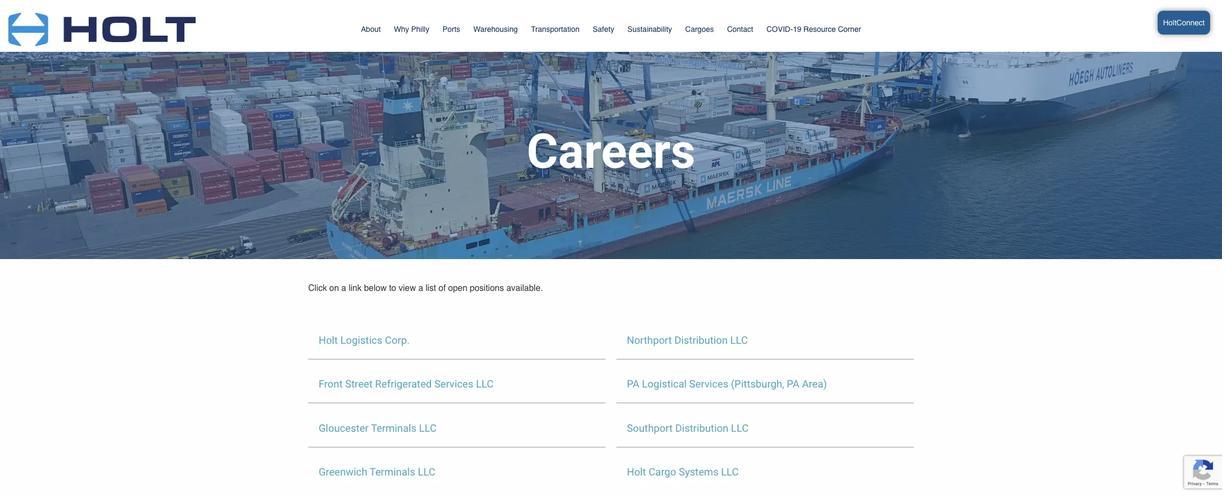 Task type: locate. For each thing, give the bounding box(es) containing it.
ports
[[443, 25, 460, 34]]

holt
[[319, 335, 338, 347], [627, 467, 646, 479]]

holt left cargo
[[627, 467, 646, 479]]

llc for gloucester terminals llc
[[419, 423, 437, 435]]

0 horizontal spatial a
[[341, 284, 346, 294]]

llc for greenwich terminals llc
[[418, 467, 435, 479]]

0 horizontal spatial holt
[[319, 335, 338, 347]]

southport distribution llc link
[[627, 423, 749, 435]]

holt logistics corp. link
[[319, 335, 410, 347]]

holt cargo systems llc link
[[627, 467, 739, 479]]

2 pa from the left
[[787, 379, 800, 391]]

distribution up pa logistical services (pittsburgh, pa area)
[[675, 335, 728, 347]]

warehousing link
[[473, 20, 518, 41]]

holt left logistics
[[319, 335, 338, 347]]

terminals for gloucester
[[371, 423, 416, 435]]

northport distribution llc
[[627, 335, 748, 347]]

1 horizontal spatial holt
[[627, 467, 646, 479]]

southport
[[627, 423, 673, 435]]

0 vertical spatial terminals
[[371, 423, 416, 435]]

click on a link below to view a list of open positions available.
[[308, 284, 543, 294]]

a left list
[[418, 284, 423, 294]]

0 horizontal spatial pa
[[627, 379, 639, 391]]

holt cargo systems llc
[[627, 467, 739, 479]]

gloucester terminals llc
[[319, 423, 437, 435]]

services right logistical
[[689, 379, 728, 391]]

logistics
[[340, 335, 382, 347]]

0 horizontal spatial services
[[434, 379, 473, 391]]

link
[[349, 284, 362, 294]]

llc for northport distribution llc
[[730, 335, 748, 347]]

distribution
[[675, 335, 728, 347], [675, 423, 728, 435]]

(pittsburgh,
[[731, 379, 784, 391]]

covid-
[[766, 25, 793, 34]]

services
[[434, 379, 473, 391], [689, 379, 728, 391]]

positions
[[470, 284, 504, 294]]

distribution for northport
[[675, 335, 728, 347]]

pa left the area)
[[787, 379, 800, 391]]

0 vertical spatial distribution
[[675, 335, 728, 347]]

corner
[[838, 25, 861, 34]]

cargoes
[[685, 25, 714, 34]]

1 vertical spatial holt
[[627, 467, 646, 479]]

0 vertical spatial holt
[[319, 335, 338, 347]]

front street refrigerated services llc
[[319, 379, 494, 391]]

1 vertical spatial distribution
[[675, 423, 728, 435]]

1 horizontal spatial pa
[[787, 379, 800, 391]]

available.
[[506, 284, 543, 294]]

careers
[[527, 123, 695, 180]]

llc
[[730, 335, 748, 347], [476, 379, 494, 391], [419, 423, 437, 435], [731, 423, 749, 435], [418, 467, 435, 479], [721, 467, 739, 479]]

area)
[[802, 379, 827, 391]]

warehousing
[[473, 25, 518, 34]]

pa left logistical
[[627, 379, 639, 391]]

why
[[394, 25, 409, 34]]

distribution up systems
[[675, 423, 728, 435]]

southport distribution llc
[[627, 423, 749, 435]]

a
[[341, 284, 346, 294], [418, 284, 423, 294]]

cargoes link
[[685, 20, 714, 41]]

gloucester
[[319, 423, 369, 435]]

logistical
[[642, 379, 687, 391]]

terminals down refrigerated
[[371, 423, 416, 435]]

terminals down gloucester terminals llc link
[[370, 467, 415, 479]]

pa
[[627, 379, 639, 391], [787, 379, 800, 391]]

systems
[[679, 467, 719, 479]]

1 horizontal spatial a
[[418, 284, 423, 294]]

a right on in the bottom of the page
[[341, 284, 346, 294]]

sustainability
[[627, 25, 672, 34]]

contact
[[727, 25, 753, 34]]

holt for holt cargo systems llc
[[627, 467, 646, 479]]

llc for southport distribution llc
[[731, 423, 749, 435]]

1 horizontal spatial services
[[689, 379, 728, 391]]

open
[[448, 284, 467, 294]]

sustainability link
[[627, 20, 672, 41]]

terminals
[[371, 423, 416, 435], [370, 467, 415, 479]]

1 vertical spatial terminals
[[370, 467, 415, 479]]

services right refrigerated
[[434, 379, 473, 391]]



Task type: vqa. For each thing, say whether or not it's contained in the screenshot.
2nd the Login from right
no



Task type: describe. For each thing, give the bounding box(es) containing it.
cargo
[[649, 467, 676, 479]]

holtconnect button
[[1158, 11, 1210, 35]]

holtconnect
[[1163, 18, 1205, 27]]

on
[[329, 284, 339, 294]]

philly
[[411, 25, 429, 34]]

safety link
[[593, 20, 614, 41]]

terminals for greenwich
[[370, 467, 415, 479]]

transportation
[[531, 25, 580, 34]]

front
[[319, 379, 343, 391]]

greenwich terminals llc
[[319, 467, 435, 479]]

covid-19 resource corner
[[766, 25, 861, 34]]

19
[[793, 25, 801, 34]]

1 services from the left
[[434, 379, 473, 391]]

pa logistical services (pittsburgh, pa area) link
[[627, 379, 827, 391]]

holt logistics corp.
[[319, 335, 410, 347]]

safety
[[593, 25, 614, 34]]

below
[[364, 284, 387, 294]]

pa logistical services (pittsburgh, pa area)
[[627, 379, 827, 391]]

greenwich
[[319, 467, 367, 479]]

ports link
[[443, 20, 460, 41]]

contact link
[[727, 20, 753, 41]]

front street refrigerated services llc link
[[319, 379, 494, 391]]

why philly link
[[394, 20, 429, 41]]

distribution for southport
[[675, 423, 728, 435]]

resource
[[803, 25, 836, 34]]

1 a from the left
[[341, 284, 346, 294]]

holtconnect link
[[1030, 5, 1210, 43]]

2 services from the left
[[689, 379, 728, 391]]

corp.
[[385, 335, 410, 347]]

1 pa from the left
[[627, 379, 639, 391]]

view
[[399, 284, 416, 294]]

2 a from the left
[[418, 284, 423, 294]]

northport
[[627, 335, 672, 347]]

of
[[439, 284, 446, 294]]

about
[[361, 25, 381, 34]]

street
[[345, 379, 373, 391]]

covid-19 resource corner link
[[766, 12, 861, 41]]

list
[[426, 284, 436, 294]]

refrigerated
[[375, 379, 432, 391]]

why philly
[[394, 25, 429, 34]]

to
[[389, 284, 396, 294]]

holt logistics image
[[8, 0, 196, 52]]

northport distribution llc link
[[627, 335, 748, 347]]

gloucester terminals llc link
[[319, 423, 437, 435]]

transportation link
[[531, 20, 580, 41]]

click
[[308, 284, 327, 294]]

holt for holt logistics corp.
[[319, 335, 338, 347]]

about link
[[361, 20, 381, 41]]

greenwich terminals llc link
[[319, 467, 435, 479]]



